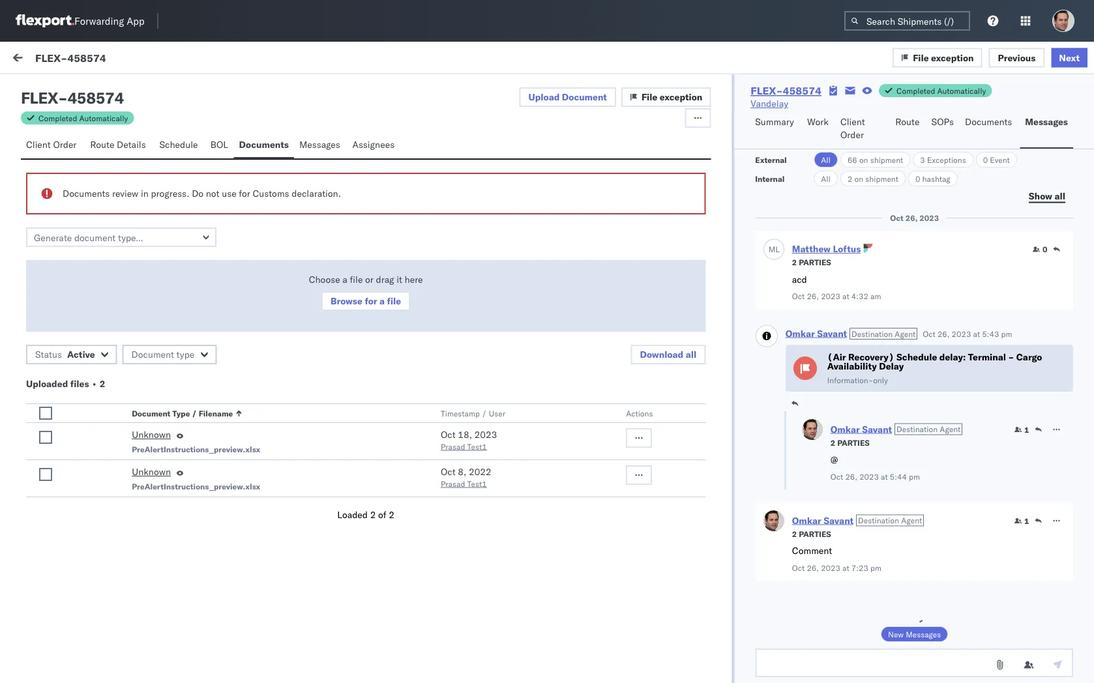 Task type: describe. For each thing, give the bounding box(es) containing it.
1 horizontal spatial work
[[808, 116, 829, 128]]

delay:
[[940, 352, 966, 363]]

resize handle column header for message
[[349, 109, 364, 684]]

savant down 'generate document type...' text field
[[93, 259, 121, 270]]

2 right of
[[389, 509, 395, 521]]

upload document button
[[520, 87, 616, 107]]

am inside acd oct 26, 2023 at 4:32 am
[[871, 292, 881, 301]]

next
[[1060, 52, 1080, 63]]

2023, for you
[[404, 497, 429, 509]]

oct 18, 2023 prasad test1
[[441, 429, 497, 452]]

route details button
[[85, 133, 154, 159]]

of
[[378, 509, 387, 521]]

0 horizontal spatial automatically
[[79, 113, 128, 123]]

omkar up @
[[831, 424, 860, 435]]

omkar left ∙ at the left bottom of page
[[63, 389, 91, 401]]

2023 inside oct 18, 2023 prasad test1
[[475, 429, 497, 441]]

0 horizontal spatial client order button
[[21, 133, 85, 159]]

forwarding app
[[74, 15, 145, 27]]

exceptions
[[928, 155, 967, 165]]

1 flex- 458574 from the top
[[845, 152, 907, 163]]

2 resize handle column header from the left
[[586, 109, 602, 684]]

omkar savant for i
[[63, 200, 121, 211]]

messages inside 'button'
[[906, 630, 941, 640]]

3 edt from the top
[[470, 269, 487, 280]]

1 vertical spatial completed automatically
[[38, 113, 128, 123]]

flex- 2271801
[[845, 334, 912, 346]]

458574 up "new"
[[873, 582, 907, 594]]

loaded
[[337, 509, 368, 521]]

4 pm from the top
[[454, 413, 468, 424]]

&
[[217, 496, 223, 508]]

1 horizontal spatial messages button
[[1020, 110, 1074, 149]]

external (0) button
[[16, 77, 82, 102]]

savant up (air
[[817, 328, 847, 339]]

2023 right 1854269
[[920, 213, 939, 223]]

show all button
[[1021, 187, 1074, 206]]

document type / filename
[[132, 409, 233, 418]]

your
[[145, 496, 163, 508]]

0 vertical spatial automatically
[[938, 86, 987, 96]]

/ inside button
[[192, 409, 197, 418]]

here
[[405, 274, 423, 285]]

unknown for oct 8, 2022
[[132, 466, 171, 478]]

shipment for 2 on shipment
[[866, 174, 899, 184]]

previous
[[998, 52, 1036, 63]]

0 vertical spatial agent
[[895, 329, 916, 339]]

458574 down only
[[873, 413, 907, 424]]

improve
[[192, 222, 224, 234]]

exception: for exception: warehouse devan delay
[[41, 412, 88, 423]]

a inside button
[[380, 296, 385, 307]]

omkar savant destination agent for @
[[831, 424, 961, 435]]

0 vertical spatial omkar savant destination agent
[[786, 328, 916, 339]]

omkar savant for latent
[[63, 141, 121, 153]]

oct 26, 2023, 7:22 pm edt
[[370, 152, 487, 163]]

1 vertical spatial completed
[[38, 113, 77, 123]]

edt for you
[[470, 497, 487, 509]]

external for external (0)
[[21, 83, 55, 94]]

1 horizontal spatial file exception
[[913, 52, 974, 63]]

2 up acd on the right of the page
[[792, 258, 797, 267]]

omkar up active
[[63, 317, 91, 329]]

at for @
[[881, 472, 888, 482]]

in
[[141, 188, 149, 199]]

all for show all
[[1055, 190, 1066, 202]]

l
[[775, 244, 780, 254]]

at for comment
[[842, 563, 849, 573]]

2 right ∙ at the left bottom of page
[[100, 378, 105, 390]]

(0) for external (0)
[[58, 83, 75, 94]]

2 up @
[[831, 438, 835, 448]]

browse
[[331, 296, 363, 307]]

this
[[157, 438, 173, 449]]

import work button
[[92, 42, 153, 77]]

sops
[[932, 116, 954, 128]]

documents for documents button to the right
[[965, 116, 1013, 128]]

458574 down 5:44
[[873, 497, 907, 509]]

external (0)
[[21, 83, 75, 94]]

0 vertical spatial am
[[44, 222, 57, 234]]

with
[[137, 438, 155, 449]]

Generate document type... text field
[[26, 228, 217, 247]]

established,
[[212, 438, 263, 449]]

2 parties button for comment
[[792, 528, 831, 539]]

contract
[[175, 438, 210, 449]]

message
[[40, 113, 72, 123]]

0 vertical spatial a
[[82, 222, 87, 234]]

item/shipment
[[894, 113, 948, 123]]

savant up the warehouse on the bottom
[[93, 389, 121, 401]]

omkar up latent messaging test.
[[63, 141, 91, 153]]

0 button
[[1033, 244, 1048, 255]]

0 horizontal spatial file exception
[[642, 91, 703, 103]]

i am filing a commendation report to improve
[[39, 222, 224, 234]]

loftus
[[833, 243, 861, 255]]

bol button
[[205, 133, 234, 159]]

on for 66
[[860, 155, 869, 165]]

0 for hashtag
[[916, 174, 921, 184]]

0 horizontal spatial work
[[127, 53, 148, 65]]

oct inside 'comment oct 26, 2023 at 7:23 pm'
[[792, 563, 805, 573]]

previous button
[[989, 48, 1045, 67]]

flex- 1854269
[[845, 210, 912, 222]]

26, inside 'comment oct 26, 2023 at 7:23 pm'
[[807, 563, 819, 573]]

0 horizontal spatial for
[[239, 188, 250, 199]]

7:23
[[851, 563, 868, 573]]

oct 8, 2022 prasad test1
[[441, 466, 492, 489]]

forwarding app link
[[16, 14, 145, 27]]

timestamp / user button
[[438, 406, 600, 419]]

oct inside oct 18, 2023 prasad test1
[[441, 429, 456, 441]]

458574 up 2 on shipment
[[873, 152, 907, 163]]

2023, for latent messaging test.
[[404, 152, 429, 163]]

i
[[39, 222, 42, 234]]

related
[[846, 113, 873, 123]]

all button for 2
[[814, 171, 838, 187]]

pm for @
[[909, 472, 920, 482]]

document for type
[[132, 409, 171, 418]]

parties for @
[[837, 438, 870, 448]]

all for 2
[[821, 174, 831, 184]]

download
[[640, 349, 684, 360]]

upload document
[[529, 91, 607, 103]]

0 for event
[[984, 155, 988, 165]]

all for download all
[[686, 349, 697, 360]]

458574 down import
[[67, 88, 124, 108]]

/ inside button
[[482, 409, 487, 418]]

1 vertical spatial delay
[[171, 412, 195, 423]]

1 vertical spatial flex-458574
[[751, 84, 822, 97]]

unknown for oct 18, 2023
[[132, 429, 171, 441]]

edt for latent messaging test.
[[470, 152, 487, 163]]

this
[[39, 438, 57, 449]]

internal (0)
[[87, 83, 139, 94]]

0 vertical spatial destination
[[852, 329, 893, 339]]

only
[[873, 375, 888, 385]]

choose a file or drag it here
[[309, 274, 423, 285]]

0 horizontal spatial documents button
[[234, 133, 294, 159]]

browse for a file
[[331, 296, 401, 307]]

delay inside (air recovery) schedule delay: terminal - cargo availability delay information-only
[[879, 361, 904, 372]]

savant up @ oct 26, 2023 at 5:44 pm at the bottom right
[[862, 424, 892, 435]]

filename
[[199, 409, 233, 418]]

unknown link for oct 18, 2023
[[132, 429, 171, 444]]

drag
[[376, 274, 394, 285]]

prasad for 8,
[[441, 479, 465, 489]]

route button
[[891, 110, 927, 149]]

acd
[[792, 274, 807, 285]]

new messages
[[888, 630, 941, 640]]

(air recovery) schedule delay: terminal - cargo availability delay information-only
[[827, 352, 1042, 385]]

messaging
[[68, 164, 112, 175]]

internal for internal
[[756, 174, 785, 184]]

prasad for 18,
[[441, 442, 465, 452]]

user
[[489, 409, 506, 418]]

exception: warehouse devan delay
[[41, 412, 195, 423]]

or
[[365, 274, 374, 285]]

0 vertical spatial completed
[[897, 86, 936, 96]]

parties for acd
[[799, 258, 831, 267]]

show all
[[1029, 190, 1066, 202]]

document type
[[132, 349, 195, 360]]

1 horizontal spatial exception
[[932, 52, 974, 63]]

type inside button
[[172, 409, 190, 418]]

status
[[35, 349, 62, 360]]

omkar up comment
[[792, 515, 821, 526]]

1 button for @
[[1014, 425, 1029, 435]]

0 horizontal spatial order
[[53, 139, 77, 150]]

0 horizontal spatial file
[[642, 91, 658, 103]]

5:43
[[982, 329, 999, 339]]

destination for @
[[897, 425, 938, 434]]

messages for "messages" button to the right
[[1026, 116, 1069, 128]]

0 horizontal spatial file
[[350, 274, 363, 285]]

0 vertical spatial client
[[841, 116, 865, 128]]

1 horizontal spatial client order button
[[836, 110, 891, 149]]

at for acd
[[842, 292, 849, 301]]

omkar up filing at the top left of the page
[[63, 200, 91, 211]]

lucrative
[[39, 451, 75, 462]]

use
[[222, 188, 237, 199]]

been
[[281, 496, 302, 508]]

on for 2
[[855, 174, 864, 184]]

1 vertical spatial client
[[26, 139, 51, 150]]

resize handle column header for related work item/shipment
[[1061, 109, 1077, 684]]

sops button
[[927, 110, 960, 149]]

that
[[126, 496, 142, 508]]

test1 for 2023
[[467, 442, 487, 452]]

458574 down "new"
[[873, 654, 907, 665]]

1 vertical spatial a
[[343, 274, 348, 285]]

1 button for comment
[[1014, 516, 1029, 526]]

omkar down acd on the right of the page
[[786, 328, 815, 339]]

internal for internal (0)
[[87, 83, 119, 94]]

2 oct 26, 2023, 5:45 pm edt from the top
[[370, 497, 487, 509]]

0 horizontal spatial client order
[[26, 139, 77, 150]]

4 edt from the top
[[470, 413, 487, 424]]

k,
[[226, 496, 235, 508]]

2 parties for @
[[831, 438, 870, 448]]

agent for comment
[[901, 516, 922, 526]]

uploaded
[[26, 378, 68, 390]]

warehouse
[[90, 412, 139, 423]]

omkar savant for oct 26, 2023, 6:30 pm edt
[[63, 259, 121, 270]]

choose
[[309, 274, 340, 285]]

shipment for 66 on shipment
[[871, 155, 904, 165]]

1 for @
[[1025, 425, 1029, 435]]

458574 up vandelay
[[783, 84, 822, 97]]

flex-458574 link
[[751, 84, 822, 97]]

external for external
[[756, 155, 787, 165]]

route for route
[[896, 116, 920, 128]]

related work item/shipment
[[846, 113, 948, 123]]

we are notifying you that your shipment, k & k, devan has been delayed. please
[[39, 496, 351, 521]]

2023 inside @ oct 26, 2023 at 5:44 pm
[[860, 472, 879, 482]]

2 parties for acd
[[792, 258, 831, 267]]

2 on shipment
[[848, 174, 899, 184]]

1 horizontal spatial documents button
[[960, 110, 1020, 149]]

oct inside oct 8, 2022 prasad test1
[[441, 466, 456, 478]]

pm for you
[[454, 497, 468, 509]]

4:32
[[851, 292, 868, 301]]

savant up the test.
[[93, 141, 121, 153]]

2 down 66
[[848, 174, 853, 184]]

at left 5:43
[[973, 329, 980, 339]]

to
[[181, 222, 189, 234]]

this is
[[39, 438, 66, 449]]

omkar savant button for comment
[[792, 515, 854, 526]]

summary button
[[750, 110, 802, 149]]

0 vertical spatial unknown
[[90, 340, 131, 351]]



Task type: vqa. For each thing, say whether or not it's contained in the screenshot.
ID
no



Task type: locate. For each thing, give the bounding box(es) containing it.
1 all from the top
[[821, 155, 831, 165]]

2 1 button from the top
[[1014, 516, 1029, 526]]

prasad down 18,
[[441, 442, 465, 452]]

document for type
[[132, 349, 174, 360]]

2023, for a
[[404, 210, 429, 222]]

edt
[[470, 152, 487, 163], [470, 210, 487, 222], [470, 269, 487, 280], [470, 413, 487, 424], [470, 497, 487, 509]]

26, inside acd oct 26, 2023 at 4:32 am
[[807, 292, 819, 301]]

type
[[177, 349, 195, 360]]

(0)
[[58, 83, 75, 94], [122, 83, 139, 94]]

unknown down devan
[[132, 429, 171, 441]]

omkar savant
[[63, 141, 121, 153], [63, 200, 121, 211], [63, 259, 121, 270], [63, 317, 121, 329], [63, 389, 121, 401]]

destination up recovery)
[[852, 329, 893, 339]]

4 omkar savant from the top
[[63, 317, 121, 329]]

oct 26, 2023, 5:45 pm edt down oct 8, 2022 prasad test1
[[370, 497, 487, 509]]

Search Shipments (/) text field
[[845, 11, 971, 31]]

1 vertical spatial pm
[[909, 472, 920, 482]]

prasad down "8,"
[[441, 479, 465, 489]]

1 vertical spatial all
[[821, 174, 831, 184]]

@
[[831, 454, 838, 465]]

all right show
[[1055, 190, 1066, 202]]

all
[[1055, 190, 1066, 202], [686, 349, 697, 360]]

1 horizontal spatial flex-458574
[[751, 84, 822, 97]]

hold
[[174, 340, 195, 351]]

unknown link for oct 8, 2022
[[132, 466, 171, 481]]

0 vertical spatial schedule
[[159, 139, 198, 150]]

omkar savant button for @
[[831, 424, 892, 435]]

0 vertical spatial type
[[197, 340, 217, 351]]

0 horizontal spatial flex-458574
[[35, 51, 106, 64]]

client order up latent
[[26, 139, 77, 150]]

details
[[117, 139, 146, 150]]

file left or
[[350, 274, 363, 285]]

client order
[[841, 116, 865, 141], [26, 139, 77, 150]]

shipment down 66 on shipment on the right top of page
[[866, 174, 899, 184]]

flex- 458574 down only
[[845, 413, 907, 424]]

flex
[[21, 88, 58, 108]]

omkar savant button up @
[[831, 424, 892, 435]]

2 5:45 from the top
[[432, 497, 452, 509]]

prasad inside oct 8, 2022 prasad test1
[[441, 479, 465, 489]]

documents right "bol" button
[[239, 139, 289, 150]]

work for related
[[875, 113, 892, 123]]

1 horizontal spatial delay
[[879, 361, 904, 372]]

0 vertical spatial 1 button
[[1014, 425, 1029, 435]]

1 vertical spatial exception:
[[41, 412, 88, 423]]

1 unknown link from the top
[[132, 429, 171, 444]]

1 horizontal spatial completed automatically
[[897, 86, 987, 96]]

pm inside 'comment oct 26, 2023 at 7:23 pm'
[[871, 563, 882, 573]]

1 vertical spatial automatically
[[79, 113, 128, 123]]

schedule left bol
[[159, 139, 198, 150]]

and
[[119, 438, 135, 449]]

import work
[[97, 53, 148, 65]]

2023 left 4:32
[[821, 292, 840, 301]]

2023 inside acd oct 26, 2023 at 4:32 am
[[821, 292, 840, 301]]

exception
[[932, 52, 974, 63], [660, 91, 703, 103]]

matthew
[[792, 243, 831, 255]]

0 horizontal spatial work
[[37, 50, 71, 68]]

route inside route details button
[[90, 139, 114, 150]]

at left 4:32
[[842, 292, 849, 301]]

at inside 'comment oct 26, 2023 at 7:23 pm'
[[842, 563, 849, 573]]

0 horizontal spatial documents
[[63, 188, 110, 199]]

2 omkar savant from the top
[[63, 200, 121, 211]]

0 vertical spatial document
[[562, 91, 607, 103]]

timestamp
[[441, 409, 480, 418]]

2 vertical spatial messages
[[906, 630, 941, 640]]

2 parties button for @
[[831, 437, 870, 448]]

flex - 458574
[[21, 88, 124, 108]]

schedule inside schedule button
[[159, 139, 198, 150]]

prealertinstructions_preview.xlsx for oct 8, 2022
[[132, 482, 260, 492]]

pm for latent messaging test.
[[454, 152, 468, 163]]

am right i
[[44, 222, 57, 234]]

1 vertical spatial schedule
[[897, 352, 937, 363]]

oct 26, 2023, 5:45 pm edt
[[370, 413, 487, 424], [370, 497, 487, 509]]

parties down matthew
[[799, 258, 831, 267]]

messages for "messages" button to the left
[[299, 139, 340, 150]]

2 2023, from the top
[[404, 210, 429, 222]]

5 edt from the top
[[470, 497, 487, 509]]

2023 inside 'comment oct 26, 2023 at 7:23 pm'
[[821, 563, 840, 573]]

1 vertical spatial 1
[[1025, 516, 1029, 526]]

all
[[821, 155, 831, 165], [821, 174, 831, 184]]

prasad inside oct 18, 2023 prasad test1
[[441, 442, 465, 452]]

external inside button
[[21, 83, 55, 94]]

2 exception: from the top
[[41, 412, 88, 423]]

for inside browse for a file button
[[365, 296, 377, 307]]

app
[[127, 15, 145, 27]]

messages button
[[1020, 110, 1074, 149], [294, 133, 347, 159]]

2 vertical spatial destination
[[858, 516, 899, 526]]

completed automatically down flex - 458574
[[38, 113, 128, 123]]

destination for comment
[[858, 516, 899, 526]]

0 vertical spatial pm
[[1001, 329, 1012, 339]]

1 1 button from the top
[[1014, 425, 1029, 435]]

destination
[[852, 329, 893, 339], [897, 425, 938, 434], [858, 516, 899, 526]]

devan
[[141, 412, 168, 423]]

0 vertical spatial prasad
[[441, 442, 465, 452]]

5 2023, from the top
[[404, 497, 429, 509]]

0 horizontal spatial exception
[[660, 91, 703, 103]]

work left related
[[808, 116, 829, 128]]

work
[[37, 50, 71, 68], [875, 113, 892, 123]]

prealertinstructions_preview.xlsx down document type / filename in the left bottom of the page
[[132, 445, 260, 454]]

document left the type
[[132, 349, 174, 360]]

0 vertical spatial omkar savant button
[[786, 328, 847, 339]]

1 vertical spatial prasad
[[441, 479, 465, 489]]

1 vertical spatial parties
[[837, 438, 870, 448]]

-
[[58, 88, 67, 108], [608, 152, 613, 163], [608, 210, 613, 222], [608, 269, 613, 280], [1008, 352, 1014, 363], [608, 413, 613, 424], [608, 497, 613, 509]]

1 horizontal spatial 0
[[984, 155, 988, 165]]

1 horizontal spatial /
[[482, 409, 487, 418]]

0 vertical spatial exception
[[932, 52, 974, 63]]

parties for comment
[[799, 529, 831, 539]]

0 horizontal spatial completed
[[38, 113, 77, 123]]

1 horizontal spatial (0)
[[122, 83, 139, 94]]

comment oct 26, 2023 at 7:23 pm
[[792, 545, 882, 573]]

omkar savant button up (air
[[786, 328, 847, 339]]

2023 left 5:44
[[860, 472, 879, 482]]

2 all button from the top
[[814, 171, 838, 187]]

2 prasad from the top
[[441, 479, 465, 489]]

schedule inside (air recovery) schedule delay: terminal - cargo availability delay information-only
[[897, 352, 937, 363]]

savant down review
[[93, 200, 121, 211]]

at left '7:23'
[[842, 563, 849, 573]]

2 flex- 458574 from the top
[[845, 413, 907, 424]]

all button for 66
[[814, 152, 838, 168]]

2 horizontal spatial messages
[[1026, 116, 1069, 128]]

1 horizontal spatial internal
[[756, 174, 785, 184]]

2 horizontal spatial documents
[[965, 116, 1013, 128]]

parties
[[799, 258, 831, 267], [837, 438, 870, 448], [799, 529, 831, 539]]

customs left hold at the left of the page
[[133, 340, 172, 351]]

unknown link down devan
[[132, 429, 171, 444]]

0 horizontal spatial completed automatically
[[38, 113, 128, 123]]

(air
[[827, 352, 846, 363]]

all left 2 on shipment
[[821, 174, 831, 184]]

1 pm from the top
[[454, 152, 468, 163]]

edt right 7:22
[[470, 152, 487, 163]]

458574 down forwarding app link
[[67, 51, 106, 64]]

1 horizontal spatial messages
[[906, 630, 941, 640]]

schedule down 2271801
[[897, 352, 937, 363]]

0 vertical spatial all
[[821, 155, 831, 165]]

1 vertical spatial 2 parties button
[[831, 437, 870, 448]]

documents down latent messaging test.
[[63, 188, 110, 199]]

test1 for 2022
[[467, 479, 487, 489]]

matthew loftus button
[[792, 243, 861, 255]]

26, inside @ oct 26, 2023 at 5:44 pm
[[845, 472, 857, 482]]

1 vertical spatial file exception
[[642, 91, 703, 103]]

omkar down filing at the top left of the page
[[63, 259, 91, 270]]

0 vertical spatial for
[[239, 188, 250, 199]]

flex-458574
[[35, 51, 106, 64], [751, 84, 822, 97]]

2 test1 from the top
[[467, 479, 487, 489]]

1 edt from the top
[[470, 152, 487, 163]]

a right filing at the top left of the page
[[82, 222, 87, 234]]

omkar savant down 'generate document type...' text field
[[63, 259, 121, 270]]

destination down 5:44
[[858, 516, 899, 526]]

(0) up message
[[58, 83, 75, 94]]

(0) for internal (0)
[[122, 83, 139, 94]]

1 horizontal spatial client
[[841, 116, 865, 128]]

edt down oct 8, 2022 prasad test1
[[470, 497, 487, 509]]

4 flex- 458574 from the top
[[845, 582, 907, 594]]

client order button up 66
[[836, 110, 891, 149]]

0 horizontal spatial messages button
[[294, 133, 347, 159]]

1 horizontal spatial file
[[913, 52, 929, 63]]

1 vertical spatial omkar savant button
[[831, 424, 892, 435]]

a
[[82, 222, 87, 234], [343, 274, 348, 285], [380, 296, 385, 307]]

prasad
[[441, 442, 465, 452], [441, 479, 465, 489]]

event
[[990, 155, 1010, 165]]

availability
[[827, 361, 877, 372]]

1 horizontal spatial type
[[197, 340, 217, 351]]

test1 inside oct 8, 2022 prasad test1
[[467, 479, 487, 489]]

client order up 66
[[841, 116, 865, 141]]

you
[[109, 496, 123, 508]]

0 vertical spatial parties
[[799, 258, 831, 267]]

resize handle column header
[[349, 109, 364, 684], [586, 109, 602, 684], [824, 109, 839, 684], [1061, 109, 1077, 684]]

2023 up the delay:
[[952, 329, 971, 339]]

1 1 from the top
[[1025, 425, 1029, 435]]

oct inside acd oct 26, 2023 at 4:32 am
[[792, 292, 805, 301]]

pm inside @ oct 26, 2023 at 5:44 pm
[[909, 472, 920, 482]]

0 hashtag
[[916, 174, 951, 184]]

0 vertical spatial shipment
[[871, 155, 904, 165]]

None text field
[[756, 649, 1074, 678]]

flex- 458574
[[845, 152, 907, 163], [845, 413, 907, 424], [845, 497, 907, 509], [845, 582, 907, 594], [845, 654, 907, 665]]

omkar savant destination agent up 'comment oct 26, 2023 at 7:23 pm'
[[792, 515, 922, 526]]

1 vertical spatial route
[[90, 139, 114, 150]]

flex-458574 down forwarding app link
[[35, 51, 106, 64]]

flex- 458574 down "new"
[[845, 654, 907, 665]]

2 vertical spatial omkar savant destination agent
[[792, 515, 922, 526]]

0 vertical spatial all button
[[814, 152, 838, 168]]

savant up exception: unknown customs hold type
[[93, 317, 121, 329]]

1 / from the left
[[192, 409, 197, 418]]

0 vertical spatial work
[[127, 53, 148, 65]]

at inside acd oct 26, 2023 at 4:32 am
[[842, 292, 849, 301]]

exception:
[[41, 340, 88, 351], [41, 412, 88, 423]]

3 2023, from the top
[[404, 269, 429, 280]]

0 vertical spatial 1
[[1025, 425, 1029, 435]]

4 2023, from the top
[[404, 413, 429, 424]]

exception: unknown customs hold type
[[41, 340, 217, 351]]

shipment up 2 on shipment
[[871, 155, 904, 165]]

3 flex- 458574 from the top
[[845, 497, 907, 509]]

partnership.
[[77, 451, 128, 462]]

1 horizontal spatial documents
[[239, 139, 289, 150]]

for right use at the top left of the page
[[239, 188, 250, 199]]

5:45 up oct 18, 2023 prasad test1
[[432, 413, 452, 424]]

client up latent
[[26, 139, 51, 150]]

and with this contract established, lucrative partnership.
[[39, 438, 263, 462]]

0
[[984, 155, 988, 165], [916, 174, 921, 184], [1043, 245, 1048, 254]]

4 resize handle column header from the left
[[1061, 109, 1077, 684]]

0 event
[[984, 155, 1010, 165]]

vandelay link
[[751, 97, 789, 110]]

documents for documents review in progress. do not use for customs declaration.
[[63, 188, 110, 199]]

prealertinstructions_preview.xlsx for oct 18, 2023
[[132, 445, 260, 454]]

2 / from the left
[[482, 409, 487, 418]]

0 vertical spatial oct 26, 2023, 5:45 pm edt
[[370, 413, 487, 424]]

oct 26, 2023
[[890, 213, 939, 223]]

3 pm from the top
[[454, 269, 468, 280]]

1 horizontal spatial schedule
[[897, 352, 937, 363]]

2 unknown link from the top
[[132, 466, 171, 481]]

all for 66
[[821, 155, 831, 165]]

2 (0) from the left
[[122, 83, 139, 94]]

66 on shipment
[[848, 155, 904, 165]]

0 vertical spatial file
[[913, 52, 929, 63]]

please
[[323, 509, 351, 521]]

2 parties up @
[[831, 438, 870, 448]]

0 vertical spatial internal
[[87, 83, 119, 94]]

route details
[[90, 139, 146, 150]]

notifying
[[70, 496, 106, 508]]

1 2023, from the top
[[404, 152, 429, 163]]

pm for a
[[454, 210, 468, 222]]

test1 down 18,
[[467, 442, 487, 452]]

has
[[264, 496, 279, 508]]

2 parties up comment
[[792, 529, 831, 539]]

route inside route button
[[896, 116, 920, 128]]

internal
[[87, 83, 119, 94], [756, 174, 785, 184]]

internal inside button
[[87, 83, 119, 94]]

∙
[[91, 378, 97, 390]]

automatically up sops
[[938, 86, 987, 96]]

1 horizontal spatial client order
[[841, 116, 865, 141]]

delayed.
[[304, 496, 339, 508]]

1 vertical spatial 0
[[916, 174, 921, 184]]

omkar savant destination agent for comment
[[792, 515, 922, 526]]

exception: for exception: unknown customs hold type
[[41, 340, 88, 351]]

1 vertical spatial agent
[[940, 425, 961, 434]]

1 horizontal spatial a
[[343, 274, 348, 285]]

all button left 2 on shipment
[[814, 171, 838, 187]]

client order button up latent
[[21, 133, 85, 159]]

0 down show all button in the right of the page
[[1043, 245, 1048, 254]]

next button
[[1052, 48, 1088, 67]]

3
[[921, 155, 926, 165]]

order inside client order
[[841, 129, 864, 141]]

1 5:45 from the top
[[432, 413, 452, 424]]

0 vertical spatial unknown link
[[132, 429, 171, 444]]

1 vertical spatial all
[[686, 349, 697, 360]]

5 omkar savant from the top
[[63, 389, 121, 401]]

- inside (air recovery) schedule delay: terminal - cargo availability delay information-only
[[1008, 352, 1014, 363]]

download all
[[640, 349, 697, 360]]

0 inside "button"
[[1043, 245, 1048, 254]]

pm right 6:30
[[454, 269, 468, 280]]

great
[[76, 438, 97, 449]]

1 resize handle column header from the left
[[349, 109, 364, 684]]

parties up @
[[837, 438, 870, 448]]

prealertinstructions_preview.xlsx up shipment,
[[132, 482, 260, 492]]

filing
[[59, 222, 80, 234]]

flex- 458574 up 2 on shipment
[[845, 152, 907, 163]]

omkar savant button
[[786, 328, 847, 339], [831, 424, 892, 435], [792, 515, 854, 526]]

None checkbox
[[39, 407, 52, 420], [39, 468, 52, 481], [39, 407, 52, 420], [39, 468, 52, 481]]

test1 inside oct 18, 2023 prasad test1
[[467, 442, 487, 452]]

0 vertical spatial work
[[37, 50, 71, 68]]

latent messaging test.
[[39, 164, 133, 175]]

1 vertical spatial 2 parties
[[831, 438, 870, 448]]

file down it
[[387, 296, 401, 307]]

2 pm from the top
[[454, 210, 468, 222]]

0 horizontal spatial client
[[26, 139, 51, 150]]

omkar savant destination agent up @ oct 26, 2023 at 5:44 pm at the bottom right
[[831, 424, 961, 435]]

1 vertical spatial am
[[871, 292, 881, 301]]

2 left of
[[370, 509, 376, 521]]

0 vertical spatial all
[[1055, 190, 1066, 202]]

unknown
[[90, 340, 131, 351], [132, 429, 171, 441], [132, 466, 171, 478]]

matthew loftus
[[792, 243, 861, 255]]

0 horizontal spatial external
[[21, 83, 55, 94]]

agent for @
[[940, 425, 961, 434]]

1 for comment
[[1025, 516, 1029, 526]]

2 parties
[[792, 258, 831, 267], [831, 438, 870, 448], [792, 529, 831, 539]]

1 (0) from the left
[[58, 83, 75, 94]]

agent down (air recovery) schedule delay: terminal - cargo availability delay information-only
[[940, 425, 961, 434]]

resize handle column header for category
[[824, 109, 839, 684]]

agent up (air recovery) schedule delay: terminal - cargo availability delay information-only
[[895, 329, 916, 339]]

2 parties button for acd
[[792, 256, 831, 268]]

1 vertical spatial destination
[[897, 425, 938, 434]]

2022
[[469, 466, 492, 478]]

2271801
[[873, 334, 912, 346]]

1 horizontal spatial am
[[871, 292, 881, 301]]

2 parties for comment
[[792, 529, 831, 539]]

work for my
[[37, 50, 71, 68]]

unknown link down and with this contract established, lucrative partnership.
[[132, 466, 171, 481]]

0 vertical spatial completed automatically
[[897, 86, 987, 96]]

on right 66
[[860, 155, 869, 165]]

work button
[[802, 110, 836, 149]]

(0) inside button
[[122, 83, 139, 94]]

work up the external (0)
[[37, 50, 71, 68]]

flexport. image
[[16, 14, 74, 27]]

1 vertical spatial file
[[387, 296, 401, 307]]

2 vertical spatial document
[[132, 409, 171, 418]]

1 horizontal spatial all
[[1055, 190, 1066, 202]]

1 all button from the top
[[814, 152, 838, 168]]

2 horizontal spatial pm
[[1001, 329, 1012, 339]]

pm right 7:22
[[454, 152, 468, 163]]

at inside @ oct 26, 2023 at 5:44 pm
[[881, 472, 888, 482]]

parties up comment
[[799, 529, 831, 539]]

completed down flex - 458574
[[38, 113, 77, 123]]

internal (0) button
[[82, 77, 146, 102]]

None checkbox
[[39, 431, 52, 444]]

omkar savant up messaging
[[63, 141, 121, 153]]

2 edt from the top
[[470, 210, 487, 222]]

5 pm from the top
[[454, 497, 468, 509]]

2 1 from the top
[[1025, 516, 1029, 526]]

1 vertical spatial document
[[132, 349, 174, 360]]

1 omkar savant from the top
[[63, 141, 121, 153]]

66
[[848, 155, 858, 165]]

oct inside @ oct 26, 2023 at 5:44 pm
[[831, 472, 843, 482]]

1 prasad from the top
[[441, 442, 465, 452]]

m l
[[769, 244, 780, 254]]

0 vertical spatial flex-458574
[[35, 51, 106, 64]]

2 parties down matthew
[[792, 258, 831, 267]]

oct 26, 2023, 7:00 pm edt
[[370, 210, 487, 222]]

file inside browse for a file button
[[387, 296, 401, 307]]

savant up 'comment oct 26, 2023 at 7:23 pm'
[[824, 515, 854, 526]]

download all button
[[631, 345, 706, 365]]

0 horizontal spatial pm
[[871, 563, 882, 573]]

1 vertical spatial work
[[875, 113, 892, 123]]

(0) inside button
[[58, 83, 75, 94]]

internal down import
[[87, 83, 119, 94]]

edt right 7:00 at top left
[[470, 210, 487, 222]]

1 oct 26, 2023, 5:45 pm edt from the top
[[370, 413, 487, 424]]

1 test1 from the top
[[467, 442, 487, 452]]

are
[[55, 496, 68, 508]]

pm for comment
[[871, 563, 882, 573]]

edt for a
[[470, 210, 487, 222]]

1 horizontal spatial customs
[[253, 188, 289, 199]]

2 vertical spatial a
[[380, 296, 385, 307]]

1 horizontal spatial route
[[896, 116, 920, 128]]

1 vertical spatial 1 button
[[1014, 516, 1029, 526]]

route for route details
[[90, 139, 114, 150]]

shipment,
[[165, 496, 207, 508]]

0 horizontal spatial messages
[[299, 139, 340, 150]]

1 vertical spatial work
[[808, 116, 829, 128]]

1 prealertinstructions_preview.xlsx from the top
[[132, 445, 260, 454]]

omkar savant up the warehouse on the bottom
[[63, 389, 121, 401]]

at left 5:44
[[881, 472, 888, 482]]

destination up 5:44
[[897, 425, 938, 434]]

0 vertical spatial documents
[[965, 116, 1013, 128]]

3 resize handle column header from the left
[[824, 109, 839, 684]]

5 flex- 458574 from the top
[[845, 654, 907, 665]]

comment
[[792, 545, 832, 557]]

0 vertical spatial exception:
[[41, 340, 88, 351]]

unknown up ∙ at the left bottom of page
[[90, 340, 131, 351]]

2 up comment
[[792, 529, 797, 539]]

3 omkar savant from the top
[[63, 259, 121, 270]]

1 vertical spatial 5:45
[[432, 497, 452, 509]]

1 vertical spatial internal
[[756, 174, 785, 184]]

documents for left documents button
[[239, 139, 289, 150]]

2 all from the top
[[821, 174, 831, 184]]

1 horizontal spatial automatically
[[938, 86, 987, 96]]

a right choose
[[343, 274, 348, 285]]

1
[[1025, 425, 1029, 435], [1025, 516, 1029, 526]]

2 prealertinstructions_preview.xlsx from the top
[[132, 482, 260, 492]]

@ oct 26, 2023 at 5:44 pm
[[831, 454, 920, 482]]

information-
[[827, 375, 873, 385]]

omkar savant button up comment
[[792, 515, 854, 526]]

2 parties button down matthew
[[792, 256, 831, 268]]

pm up 18,
[[454, 413, 468, 424]]

1 exception: from the top
[[41, 340, 88, 351]]

0 vertical spatial test1
[[467, 442, 487, 452]]

import
[[97, 53, 124, 65]]

all button left 66
[[814, 152, 838, 168]]

0 horizontal spatial customs
[[133, 340, 172, 351]]

on
[[860, 155, 869, 165], [855, 174, 864, 184]]

omkar savant up active
[[63, 317, 121, 329]]

m
[[769, 244, 775, 254]]



